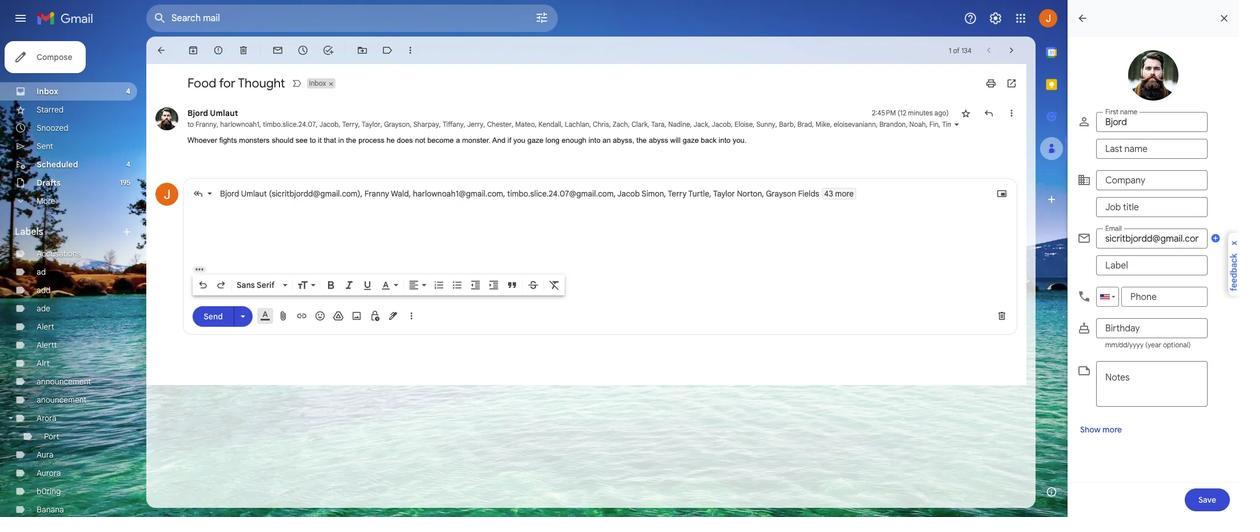 Task type: describe. For each thing, give the bounding box(es) containing it.
snoozed
[[37, 123, 68, 133]]

kendall
[[538, 120, 561, 129]]

brad
[[797, 120, 812, 129]]

more
[[37, 196, 55, 206]]

anouncement link
[[37, 395, 87, 405]]

compose button
[[5, 41, 86, 73]]

fights
[[219, 136, 237, 145]]

ad link
[[37, 267, 46, 277]]

settings image
[[989, 11, 1002, 25]]

(sicritbjordd@gmail.com)
[[269, 189, 360, 199]]

italic ‪(⌘i)‬ image
[[343, 279, 355, 291]]

arora
[[37, 413, 57, 424]]

1 the from the left
[[346, 136, 356, 145]]

0 horizontal spatial jacob
[[319, 120, 339, 129]]

1 into from the left
[[588, 136, 600, 145]]

0 horizontal spatial franny
[[196, 120, 217, 129]]

remove formatting ‪(⌘\)‬ image
[[549, 279, 560, 291]]

insert link ‪(⌘k)‬ image
[[296, 310, 307, 322]]

2:45 pm
[[872, 109, 896, 117]]

insert photo image
[[351, 310, 362, 322]]

1
[[949, 46, 951, 55]]

sans serif
[[237, 280, 275, 290]]

attach files image
[[278, 310, 289, 322]]

not
[[415, 136, 425, 145]]

become
[[427, 136, 454, 145]]

mike
[[816, 120, 830, 129]]

food
[[187, 75, 216, 91]]

ad
[[37, 267, 46, 277]]

numbered list ‪(⌘⇧7)‬ image
[[433, 279, 445, 291]]

1 vertical spatial taylor
[[713, 189, 735, 199]]

bjord umlaut (sicritbjordd@gmail.com) , franny wald , harlownoah1@gmail.com , timbo.slice.24.07@gmail.com , jacob simon , terry turtle , taylor norton , grayson fields 43 more
[[220, 189, 854, 199]]

snoozed link
[[37, 123, 68, 133]]

compose
[[37, 52, 72, 62]]

fields
[[798, 189, 819, 199]]

alertt
[[37, 340, 57, 350]]

timbo.slice.24.07@gmail.com
[[507, 189, 614, 199]]

134
[[961, 46, 972, 55]]

aura
[[37, 450, 53, 460]]

food for thought
[[187, 75, 285, 91]]

noah
[[909, 120, 926, 129]]

port link
[[44, 432, 59, 442]]

a
[[456, 136, 460, 145]]

insert signature image
[[387, 310, 399, 322]]

inbox for inbox 'button'
[[309, 79, 326, 87]]

underline ‪(⌘u)‬ image
[[362, 280, 373, 291]]

2 into from the left
[[719, 136, 731, 145]]

undo ‪(⌘z)‬ image
[[197, 279, 209, 291]]

sent link
[[37, 141, 53, 151]]

more options image
[[408, 310, 415, 322]]

aura link
[[37, 450, 53, 460]]

discard draft ‪(⌘⇧d)‬ image
[[996, 310, 1008, 322]]

back to inbox image
[[155, 45, 167, 56]]

more
[[835, 189, 854, 199]]

abyss
[[649, 136, 668, 145]]

redo ‪(⌘y)‬ image
[[215, 279, 227, 291]]

port
[[44, 432, 59, 442]]

2 horizontal spatial jacob
[[712, 120, 731, 129]]

you.
[[733, 136, 747, 145]]

accusations
[[37, 249, 81, 259]]

labels navigation
[[0, 37, 146, 517]]

monsters
[[239, 136, 270, 145]]

1 horizontal spatial jacob
[[617, 189, 640, 199]]

inbox for inbox link
[[37, 86, 58, 97]]

add to tasks image
[[322, 45, 334, 56]]

umlaut for bjord umlaut
[[210, 108, 238, 118]]

accusations link
[[37, 249, 81, 259]]

monster.
[[462, 136, 491, 145]]

add
[[37, 285, 51, 295]]

announcement
[[37, 377, 91, 387]]

timbo.slice.24.07
[[263, 120, 316, 129]]

b0ring link
[[37, 486, 61, 497]]

ade link
[[37, 303, 50, 314]]

drafts link
[[37, 178, 61, 188]]

bjord umlaut
[[187, 108, 238, 118]]

it
[[318, 136, 322, 145]]

mateo
[[515, 120, 535, 129]]

serif
[[257, 280, 275, 290]]

you
[[513, 136, 525, 145]]

add link
[[37, 285, 51, 295]]

sans serif option
[[234, 279, 281, 291]]

sent
[[37, 141, 53, 151]]

b0ring
[[37, 486, 61, 497]]

2:45 pm (12 minutes ago) cell
[[872, 107, 949, 119]]

support image
[[964, 11, 977, 25]]

banana
[[37, 505, 64, 515]]

labels heading
[[15, 226, 121, 238]]

and
[[492, 136, 505, 145]]

more button
[[0, 192, 137, 210]]

he
[[387, 136, 395, 145]]

delete image
[[238, 45, 249, 56]]

not starred image
[[960, 107, 972, 119]]

inbox button
[[307, 78, 327, 89]]

older image
[[1006, 45, 1017, 56]]

43
[[824, 189, 833, 199]]

arora link
[[37, 413, 57, 424]]

should
[[272, 136, 294, 145]]

tiffany
[[443, 120, 464, 129]]

of
[[953, 46, 960, 55]]

show trimmed content image
[[193, 266, 206, 273]]

sans
[[237, 280, 255, 290]]

1 gaze from the left
[[527, 136, 543, 145]]

1 horizontal spatial terry
[[668, 189, 687, 199]]

0 vertical spatial grayson
[[384, 120, 410, 129]]

4 for inbox
[[126, 87, 130, 95]]

if
[[508, 136, 511, 145]]

tara
[[651, 120, 665, 129]]



Task type: locate. For each thing, give the bounding box(es) containing it.
see
[[296, 136, 308, 145]]

bulleted list ‪(⌘⇧8)‬ image
[[452, 279, 463, 291]]

snooze image
[[297, 45, 309, 56]]

bjord for bjord umlaut
[[187, 108, 208, 118]]

report spam image
[[213, 45, 224, 56]]

1 vertical spatial grayson
[[766, 189, 796, 199]]

into
[[588, 136, 600, 145], [719, 136, 731, 145]]

2:45 pm (12 minutes ago)
[[872, 109, 949, 117]]

inbox inside labels navigation
[[37, 86, 58, 97]]

1 of 134
[[949, 46, 972, 55]]

to franny , harlownoah1 , timbo.slice.24.07 , jacob , terry , taylor , grayson , sharpay , tiffany , jerry , chester , mateo , kendall , lachlan , chris , zach , clark , tara , nadine , jack , jacob , eloise , sunny , barb , brad , mike , eloisevaniann , brandon , noah , fin , tim ,
[[187, 120, 957, 129]]

send
[[204, 311, 223, 321]]

umlaut for bjord umlaut (sicritbjordd@gmail.com) , franny wald , harlownoah1@gmail.com , timbo.slice.24.07@gmail.com , jacob simon , terry turtle , taylor norton , grayson fields 43 more
[[241, 189, 267, 199]]

move to image
[[357, 45, 368, 56]]

does
[[397, 136, 413, 145]]

0 vertical spatial franny
[[196, 120, 217, 129]]

fin
[[929, 120, 939, 129]]

drafts
[[37, 178, 61, 188]]

more send options image
[[237, 311, 249, 322]]

sharpay
[[413, 120, 439, 129]]

barb
[[779, 120, 794, 129]]

1 vertical spatial to
[[310, 136, 316, 145]]

1 horizontal spatial to
[[310, 136, 316, 145]]

0 horizontal spatial umlaut
[[210, 108, 238, 118]]

1 horizontal spatial taylor
[[713, 189, 735, 199]]

1 vertical spatial terry
[[668, 189, 687, 199]]

1 horizontal spatial inbox
[[309, 79, 326, 87]]

0 vertical spatial 4
[[126, 87, 130, 95]]

inbox inside 'button'
[[309, 79, 326, 87]]

0 horizontal spatial into
[[588, 136, 600, 145]]

franny down bjord umlaut
[[196, 120, 217, 129]]

whoever fights monsters should see to it that in the process he does not become a monster. and if you gaze long enough into an abyss, the abyss will gaze back into you.
[[187, 136, 747, 145]]

gaze right will
[[683, 136, 699, 145]]

umlaut up harlownoah1
[[210, 108, 238, 118]]

jacob up "back"
[[712, 120, 731, 129]]

1 horizontal spatial franny
[[364, 189, 389, 199]]

indent more ‪(⌘])‬ image
[[488, 279, 500, 291]]

eloisevaniann
[[834, 120, 876, 129]]

jack
[[694, 120, 708, 129]]

side panel section
[[1036, 37, 1068, 508]]

1 horizontal spatial umlaut
[[241, 189, 267, 199]]

that
[[324, 136, 336, 145]]

process
[[358, 136, 384, 145]]

scheduled link
[[37, 159, 78, 170]]

0 vertical spatial bjord
[[187, 108, 208, 118]]

advanced search options image
[[530, 6, 553, 29]]

more image
[[405, 45, 416, 56]]

195
[[120, 178, 130, 187]]

enough
[[562, 136, 586, 145]]

thought
[[238, 75, 285, 91]]

norton
[[737, 189, 762, 199]]

4 for scheduled
[[126, 160, 130, 169]]

inbox link
[[37, 86, 58, 97]]

send button
[[193, 306, 234, 327]]

grayson up he
[[384, 120, 410, 129]]

0 horizontal spatial taylor
[[362, 120, 380, 129]]

into left you.
[[719, 136, 731, 145]]

Search mail text field
[[171, 13, 503, 24]]

an
[[603, 136, 611, 145]]

starred
[[37, 105, 64, 115]]

None search field
[[146, 5, 558, 32]]

whoever
[[187, 136, 217, 145]]

labels image
[[382, 45, 393, 56]]

1 vertical spatial umlaut
[[241, 189, 267, 199]]

brandon
[[879, 120, 906, 129]]

simon
[[642, 189, 664, 199]]

jacob left simon in the top right of the page
[[617, 189, 640, 199]]

jacob
[[319, 120, 339, 129], [712, 120, 731, 129], [617, 189, 640, 199]]

alert
[[37, 322, 54, 332]]

strikethrough ‪(⌘⇧x)‬ image
[[528, 279, 539, 291]]

2 gaze from the left
[[683, 136, 699, 145]]

0 vertical spatial to
[[187, 120, 194, 129]]

formatting options toolbar
[[193, 275, 565, 295]]

1 vertical spatial 4
[[126, 160, 130, 169]]

ade
[[37, 303, 50, 314]]

abyss,
[[613, 136, 634, 145]]

gmail image
[[37, 7, 99, 30]]

gaze right 'you'
[[527, 136, 543, 145]]

terry left turtle in the top of the page
[[668, 189, 687, 199]]

umlaut
[[210, 108, 238, 118], [241, 189, 267, 199]]

alrt link
[[37, 358, 50, 369]]

will
[[670, 136, 681, 145]]

grayson left fields
[[766, 189, 796, 199]]

Message Body text field
[[193, 209, 1008, 257]]

0 horizontal spatial grayson
[[384, 120, 410, 129]]

clark
[[632, 120, 648, 129]]

ago)
[[935, 109, 949, 117]]

chris
[[593, 120, 609, 129]]

quote ‪(⌘⇧9)‬ image
[[506, 279, 518, 291]]

announcement link
[[37, 377, 91, 387]]

alert link
[[37, 322, 54, 332]]

nadine
[[668, 120, 690, 129]]

bjord up whoever
[[187, 108, 208, 118]]

0 vertical spatial terry
[[342, 120, 358, 129]]

umlaut down monsters
[[241, 189, 267, 199]]

toggle confidential mode image
[[369, 310, 381, 322]]

archive image
[[187, 45, 199, 56]]

inbox up the 'starred'
[[37, 86, 58, 97]]

0 horizontal spatial gaze
[[527, 136, 543, 145]]

tab list
[[1036, 37, 1068, 476]]

0 horizontal spatial to
[[187, 120, 194, 129]]

sunny
[[756, 120, 775, 129]]

anouncement
[[37, 395, 87, 405]]

back
[[701, 136, 717, 145]]

scheduled
[[37, 159, 78, 170]]

in
[[338, 136, 344, 145]]

the right in
[[346, 136, 356, 145]]

jacob up that
[[319, 120, 339, 129]]

into left "an"
[[588, 136, 600, 145]]

zach
[[613, 120, 628, 129]]

type of response image
[[193, 188, 204, 199]]

to left it
[[310, 136, 316, 145]]

tim
[[942, 120, 953, 129]]

the
[[346, 136, 356, 145], [636, 136, 647, 145]]

franny left wald
[[364, 189, 389, 199]]

1 vertical spatial bjord
[[220, 189, 239, 199]]

0 horizontal spatial inbox
[[37, 86, 58, 97]]

1 horizontal spatial bjord
[[220, 189, 239, 199]]

0 horizontal spatial the
[[346, 136, 356, 145]]

0 vertical spatial taylor
[[362, 120, 380, 129]]

1 horizontal spatial into
[[719, 136, 731, 145]]

1 horizontal spatial gaze
[[683, 136, 699, 145]]

labels
[[15, 226, 43, 238]]

insert emoji ‪(⌘⇧2)‬ image
[[314, 310, 326, 322]]

bold ‪(⌘b)‬ image
[[325, 279, 337, 291]]

1 horizontal spatial grayson
[[766, 189, 796, 199]]

search mail image
[[150, 8, 170, 29]]

bjord right type of response icon
[[220, 189, 239, 199]]

bjord for bjord umlaut (sicritbjordd@gmail.com) , franny wald , harlownoah1@gmail.com , timbo.slice.24.07@gmail.com , jacob simon , terry turtle , taylor norton , grayson fields 43 more
[[220, 189, 239, 199]]

for
[[219, 75, 235, 91]]

bjord
[[187, 108, 208, 118], [220, 189, 239, 199]]

main menu image
[[14, 11, 27, 25]]

0 horizontal spatial terry
[[342, 120, 358, 129]]

taylor up process
[[362, 120, 380, 129]]

1 horizontal spatial the
[[636, 136, 647, 145]]

0 horizontal spatial bjord
[[187, 108, 208, 118]]

to
[[187, 120, 194, 129], [310, 136, 316, 145]]

0 vertical spatial umlaut
[[210, 108, 238, 118]]

(12
[[898, 109, 906, 117]]

jerry
[[467, 120, 484, 129]]

taylor
[[362, 120, 380, 129], [713, 189, 735, 199]]

to up whoever
[[187, 120, 194, 129]]

mark as unread image
[[272, 45, 283, 56]]

eloise
[[735, 120, 753, 129]]

inbox down add to tasks icon
[[309, 79, 326, 87]]

turtle
[[688, 189, 709, 199]]

insert files using drive image
[[333, 310, 344, 322]]

wald
[[391, 189, 409, 199]]

the down clark
[[636, 136, 647, 145]]

terry up in
[[342, 120, 358, 129]]

inbox
[[309, 79, 326, 87], [37, 86, 58, 97]]

indent less ‪(⌘[)‬ image
[[470, 279, 481, 291]]

gaze
[[527, 136, 543, 145], [683, 136, 699, 145]]

show details image
[[953, 121, 960, 128]]

2 the from the left
[[636, 136, 647, 145]]

taylor right turtle in the top of the page
[[713, 189, 735, 199]]

harlownoah1@gmail.com
[[413, 189, 503, 199]]

1 vertical spatial franny
[[364, 189, 389, 199]]

minutes
[[908, 109, 933, 117]]

Not starred checkbox
[[960, 107, 972, 119]]

alrt
[[37, 358, 50, 369]]



Task type: vqa. For each thing, say whether or not it's contained in the screenshot.
Labels heading
yes



